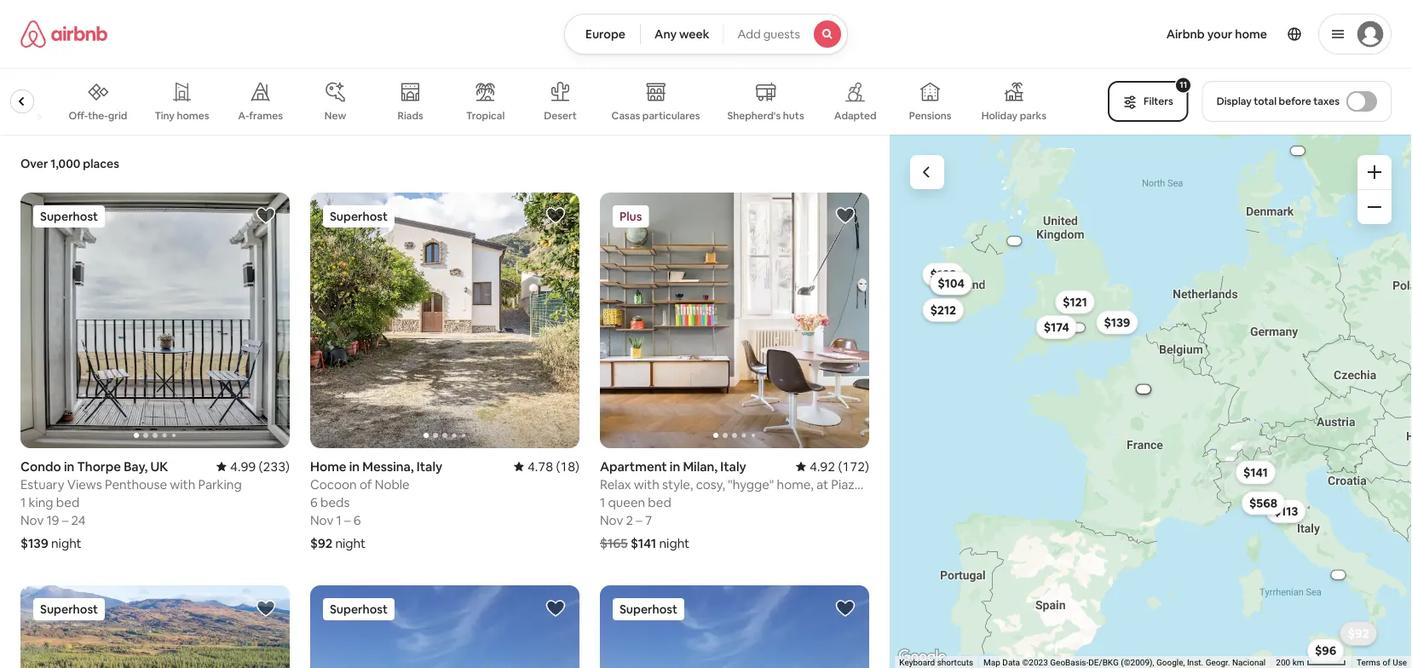 Task type: locate. For each thing, give the bounding box(es) containing it.
$141 up $568
[[1243, 465, 1268, 480]]

1 left king
[[20, 494, 26, 511]]

before
[[1279, 95, 1311, 108]]

terms of use
[[1357, 658, 1407, 668]]

0 horizontal spatial in
[[64, 458, 74, 475]]

frames
[[249, 109, 283, 122]]

night down beds
[[335, 535, 366, 552]]

$139
[[1104, 315, 1130, 330], [20, 535, 48, 552]]

in inside the home in messina, italy cocoon of noble 6 beds nov 1 – 6 $92 night
[[349, 458, 360, 475]]

1 horizontal spatial $92
[[1347, 625, 1370, 642]]

2 horizontal spatial in
[[670, 458, 680, 475]]

24
[[71, 512, 86, 529]]

1 night from the left
[[51, 535, 81, 552]]

2 in from the left
[[349, 458, 360, 475]]

4.78
[[527, 458, 553, 475]]

riads
[[398, 109, 423, 122]]

$104
[[938, 276, 965, 291], [938, 276, 965, 291]]

1 horizontal spatial –
[[344, 512, 351, 529]]

shepherd's huts
[[727, 109, 804, 122]]

1 in from the left
[[64, 458, 74, 475]]

1 inside condo in thorpe bay, uk estuary views penthouse with parking 1 king bed nov 19 – 24 $139 night
[[20, 494, 26, 511]]

(233)
[[259, 458, 290, 475]]

– left 7
[[636, 512, 642, 529]]

0 horizontal spatial 1
[[20, 494, 26, 511]]

cocoon
[[310, 476, 357, 493]]

$139 down 19 at the left bottom of page
[[20, 535, 48, 552]]

1 down beds
[[336, 512, 342, 529]]

$92 up terms
[[1347, 625, 1370, 642]]

19
[[47, 512, 59, 529]]

(18)
[[556, 458, 580, 475]]

6 down cocoon
[[354, 512, 361, 529]]

in left milan,
[[670, 458, 680, 475]]

total
[[1254, 95, 1277, 108]]

None search field
[[564, 14, 848, 55]]

3 – from the left
[[636, 512, 642, 529]]

a-frames
[[238, 109, 283, 122]]

2
[[626, 512, 633, 529]]

0 horizontal spatial italy
[[417, 458, 442, 475]]

1 horizontal spatial nov
[[310, 512, 333, 529]]

over
[[20, 156, 48, 171]]

0 vertical spatial $139
[[1104, 315, 1130, 330]]

any week
[[655, 26, 710, 42]]

1 vertical spatial $139
[[20, 535, 48, 552]]

– inside the home in messina, italy cocoon of noble 6 beds nov 1 – 6 $92 night
[[344, 512, 351, 529]]

0 vertical spatial $141
[[1243, 465, 1268, 480]]

1 horizontal spatial bed
[[648, 494, 671, 511]]

italy for apartment in milan, italy
[[720, 458, 746, 475]]

0 horizontal spatial of
[[360, 476, 372, 493]]

6
[[310, 494, 318, 511], [354, 512, 361, 529]]

milan,
[[683, 458, 718, 475]]

nov down king
[[20, 512, 44, 529]]

1 horizontal spatial 6
[[354, 512, 361, 529]]

7
[[645, 512, 652, 529]]

2 horizontal spatial 1
[[600, 494, 605, 511]]

200
[[1276, 658, 1290, 668]]

1 vertical spatial $92
[[1347, 625, 1370, 642]]

airbnb your home link
[[1156, 16, 1278, 52]]

1 vertical spatial $141
[[631, 535, 657, 552]]

week
[[679, 26, 710, 42]]

in inside condo in thorpe bay, uk estuary views penthouse with parking 1 king bed nov 19 – 24 $139 night
[[64, 458, 74, 475]]

$121
[[1063, 294, 1087, 310]]

200 km button
[[1271, 656, 1352, 668]]

over 1,000 places
[[20, 156, 119, 171]]

bay,
[[124, 458, 148, 475]]

0 horizontal spatial night
[[51, 535, 81, 552]]

1 horizontal spatial 1
[[336, 512, 342, 529]]

1 bed from the left
[[56, 494, 79, 511]]

in for of
[[349, 458, 360, 475]]

night right $165
[[659, 535, 690, 552]]

italy right messina,
[[417, 458, 442, 475]]

$121 button
[[1055, 290, 1095, 314]]

– inside condo in thorpe bay, uk estuary views penthouse with parking 1 king bed nov 19 – 24 $139 night
[[62, 512, 68, 529]]

3 nov from the left
[[600, 512, 623, 529]]

uk
[[150, 458, 168, 475]]

1 – from the left
[[62, 512, 68, 529]]

0 vertical spatial 6
[[310, 494, 318, 511]]

4.99 (233)
[[230, 458, 290, 475]]

4.92 (172)
[[810, 458, 869, 475]]

night inside "1 queen bed nov 2 – 7 $165 $141 night"
[[659, 535, 690, 552]]

filters
[[1144, 95, 1173, 108]]

bed up 7
[[648, 494, 671, 511]]

add to wishlist: guest suite in doolin, ireland image
[[835, 598, 856, 619]]

$141 inside "1 queen bed nov 2 – 7 $165 $141 night"
[[631, 535, 657, 552]]

in for estuary
[[64, 458, 74, 475]]

4.99
[[230, 458, 256, 475]]

of
[[360, 476, 372, 493], [1383, 658, 1391, 668]]

night down the 24
[[51, 535, 81, 552]]

in up views on the bottom
[[64, 458, 74, 475]]

2 nov from the left
[[310, 512, 333, 529]]

messina,
[[363, 458, 414, 475]]

3 night from the left
[[659, 535, 690, 552]]

casas
[[612, 109, 640, 122]]

2 bed from the left
[[648, 494, 671, 511]]

desert
[[544, 109, 577, 122]]

nov left "2"
[[600, 512, 623, 529]]

0 horizontal spatial $139
[[20, 535, 48, 552]]

1 horizontal spatial $141
[[1243, 465, 1268, 480]]

parks
[[1020, 109, 1047, 122]]

0 horizontal spatial $141
[[631, 535, 657, 552]]

1 horizontal spatial italy
[[720, 458, 746, 475]]

italy right milan,
[[720, 458, 746, 475]]

1 nov from the left
[[20, 512, 44, 529]]

nov inside "1 queen bed nov 2 – 7 $165 $141 night"
[[600, 512, 623, 529]]

3 in from the left
[[670, 458, 680, 475]]

estuary
[[20, 476, 64, 493]]

2 italy from the left
[[720, 458, 746, 475]]

– inside "1 queen bed nov 2 – 7 $165 $141 night"
[[636, 512, 642, 529]]

1 inside "1 queen bed nov 2 – 7 $165 $141 night"
[[600, 494, 605, 511]]

2 horizontal spatial night
[[659, 535, 690, 552]]

holiday parks
[[982, 109, 1047, 122]]

2 horizontal spatial –
[[636, 512, 642, 529]]

guests
[[763, 26, 800, 42]]

1 horizontal spatial in
[[349, 458, 360, 475]]

bed up the 24
[[56, 494, 79, 511]]

4.92 out of 5 average rating,  172 reviews image
[[796, 458, 869, 475]]

0 vertical spatial of
[[360, 476, 372, 493]]

$138 button
[[923, 263, 964, 287]]

200 km
[[1276, 658, 1306, 668]]

of left noble
[[360, 476, 372, 493]]

– down beds
[[344, 512, 351, 529]]

1 italy from the left
[[417, 458, 442, 475]]

(©2009),
[[1121, 658, 1154, 668]]

europe button
[[564, 14, 641, 55]]

0 vertical spatial $92
[[310, 535, 333, 552]]

in right home
[[349, 458, 360, 475]]

1 vertical spatial 6
[[354, 512, 361, 529]]

penthouse
[[105, 476, 167, 493]]

tiny
[[155, 109, 175, 122]]

shepherd's
[[727, 109, 781, 122]]

display
[[1217, 95, 1252, 108]]

0 horizontal spatial $92
[[310, 535, 333, 552]]

2 – from the left
[[344, 512, 351, 529]]

0 horizontal spatial 6
[[310, 494, 318, 511]]

nov down beds
[[310, 512, 333, 529]]

$141 down 7
[[631, 535, 657, 552]]

parking
[[198, 476, 242, 493]]

1 vertical spatial of
[[1383, 658, 1391, 668]]

bed inside condo in thorpe bay, uk estuary views penthouse with parking 1 king bed nov 19 – 24 $139 night
[[56, 494, 79, 511]]

geogr.
[[1206, 658, 1230, 668]]

add to wishlist: apartment in milan, italy image
[[835, 205, 856, 226]]

night inside the home in messina, italy cocoon of noble 6 beds nov 1 – 6 $92 night
[[335, 535, 366, 552]]

– right 19 at the left bottom of page
[[62, 512, 68, 529]]

$174 $121
[[1044, 294, 1087, 335]]

grid
[[108, 109, 127, 122]]

of left use
[[1383, 658, 1391, 668]]

2 horizontal spatial nov
[[600, 512, 623, 529]]

$141 button
[[1236, 461, 1276, 484]]

nov inside the home in messina, italy cocoon of noble 6 beds nov 1 – 6 $92 night
[[310, 512, 333, 529]]

italy
[[417, 458, 442, 475], [720, 458, 746, 475]]

2 night from the left
[[335, 535, 366, 552]]

$139 right $174 $121
[[1104, 315, 1130, 330]]

–
[[62, 512, 68, 529], [344, 512, 351, 529], [636, 512, 642, 529]]

0 horizontal spatial –
[[62, 512, 68, 529]]

pensions
[[909, 109, 952, 122]]

group containing off-the-grid
[[0, 68, 1088, 135]]

$92 inside "button"
[[1347, 625, 1370, 642]]

0 horizontal spatial bed
[[56, 494, 79, 511]]

1 left queen
[[600, 494, 605, 511]]

$92 down beds
[[310, 535, 333, 552]]

any week button
[[640, 14, 724, 55]]

of inside the home in messina, italy cocoon of noble 6 beds nov 1 – 6 $92 night
[[360, 476, 372, 493]]

6 left beds
[[310, 494, 318, 511]]

geobasis-
[[1050, 658, 1089, 668]]

$141 inside button
[[1243, 465, 1268, 480]]

1 horizontal spatial night
[[335, 535, 366, 552]]

0 horizontal spatial nov
[[20, 512, 44, 529]]

$174
[[1044, 320, 1069, 335]]

add to wishlist: home in messina, italy image
[[545, 205, 566, 226]]

1 inside the home in messina, italy cocoon of noble 6 beds nov 1 – 6 $92 night
[[336, 512, 342, 529]]

1 horizontal spatial $139
[[1104, 315, 1130, 330]]

group
[[0, 68, 1088, 135], [20, 193, 290, 448], [310, 193, 580, 448], [600, 193, 869, 448], [20, 586, 290, 668], [310, 586, 580, 668], [600, 586, 869, 668]]

home
[[310, 458, 347, 475]]

add guests
[[738, 26, 800, 42]]

italy inside the home in messina, italy cocoon of noble 6 beds nov 1 – 6 $92 night
[[417, 458, 442, 475]]

4.92
[[810, 458, 835, 475]]



Task type: vqa. For each thing, say whether or not it's contained in the screenshot.
The "$96" button
yes



Task type: describe. For each thing, give the bounding box(es) containing it.
$138
[[930, 267, 957, 282]]

$568
[[1249, 496, 1278, 511]]

$139 inside $139 button
[[1104, 315, 1130, 330]]

none search field containing europe
[[564, 14, 848, 55]]

$92 inside the home in messina, italy cocoon of noble 6 beds nov 1 – 6 $92 night
[[310, 535, 333, 552]]

apartment in milan, italy
[[600, 458, 746, 475]]

europe
[[586, 26, 626, 42]]

queen
[[608, 494, 645, 511]]

holiday
[[982, 109, 1018, 122]]

$165
[[600, 535, 628, 552]]

homes
[[177, 109, 209, 122]]

your
[[1207, 26, 1233, 42]]

condo in thorpe bay, uk estuary views penthouse with parking 1 king bed nov 19 – 24 $139 night
[[20, 458, 242, 552]]

with
[[170, 476, 195, 493]]

add to wishlist: home in glencar, ireland image
[[256, 598, 276, 619]]

off-the-grid
[[69, 109, 127, 122]]

zoom out image
[[1368, 200, 1382, 214]]

tropical
[[466, 109, 505, 122]]

profile element
[[868, 0, 1392, 68]]

home
[[1235, 26, 1267, 42]]

$174 button
[[1036, 315, 1077, 339]]

keyboard shortcuts
[[899, 658, 973, 668]]

1 for home in messina, italy
[[336, 512, 342, 529]]

4.78 out of 5 average rating,  18 reviews image
[[514, 458, 580, 475]]

a-
[[238, 109, 249, 122]]

add to wishlist: guest suite in doolin , ireland image
[[545, 598, 566, 619]]

google map
showing 22 stays. region
[[890, 135, 1412, 668]]

the-
[[88, 109, 108, 122]]

use
[[1393, 658, 1407, 668]]

terms
[[1357, 658, 1381, 668]]

airbnb
[[1167, 26, 1205, 42]]

keyboard
[[899, 658, 935, 668]]

google image
[[894, 646, 950, 668]]

casas particulares
[[612, 109, 700, 122]]

off-
[[69, 109, 88, 122]]

map
[[984, 658, 1000, 668]]

1 for condo in thorpe bay, uk
[[20, 494, 26, 511]]

any
[[655, 26, 677, 42]]

11
[[1180, 79, 1187, 90]]

$96 button
[[1307, 639, 1344, 663]]

4.99 out of 5 average rating,  233 reviews image
[[217, 458, 290, 475]]

$92 button
[[1339, 621, 1378, 646]]

beds
[[320, 494, 350, 511]]

places
[[83, 156, 119, 171]]

$139 button
[[1096, 311, 1138, 334]]

$96
[[1315, 643, 1337, 659]]

taxes
[[1314, 95, 1340, 108]]

add
[[738, 26, 761, 42]]

bed inside "1 queen bed nov 2 – 7 $165 $141 night"
[[648, 494, 671, 511]]

zoom in image
[[1368, 165, 1382, 179]]

add to wishlist: condo in thorpe bay, uk image
[[256, 205, 276, 226]]

1 horizontal spatial of
[[1383, 658, 1391, 668]]

terms of use link
[[1357, 658, 1407, 668]]

$113
[[1274, 504, 1298, 519]]

add guests button
[[723, 14, 848, 55]]

airbnb your home
[[1167, 26, 1267, 42]]

adapted
[[834, 109, 877, 122]]

km
[[1293, 658, 1304, 668]]

1 queen bed nov 2 – 7 $165 $141 night
[[600, 494, 690, 552]]

©2023
[[1022, 658, 1048, 668]]

$113 button
[[1266, 499, 1306, 523]]

(172)
[[838, 458, 869, 475]]

home in messina, italy cocoon of noble 6 beds nov 1 – 6 $92 night
[[310, 458, 442, 552]]

filters button
[[1108, 81, 1189, 122]]

nov inside condo in thorpe bay, uk estuary views penthouse with parking 1 king bed nov 19 – 24 $139 night
[[20, 512, 44, 529]]

tiny homes
[[155, 109, 209, 122]]

data
[[1002, 658, 1020, 668]]

$212 button
[[923, 298, 964, 322]]

map data ©2023 geobasis-de/bkg (©2009), google, inst. geogr. nacional
[[984, 658, 1266, 668]]

new
[[325, 109, 346, 122]]

4.78 (18)
[[527, 458, 580, 475]]

display total before taxes button
[[1202, 81, 1392, 122]]

italy for home in messina, italy cocoon of noble 6 beds nov 1 – 6 $92 night
[[417, 458, 442, 475]]

huts
[[783, 109, 804, 122]]

$139 inside condo in thorpe bay, uk estuary views penthouse with parking 1 king bed nov 19 – 24 $139 night
[[20, 535, 48, 552]]

1,000
[[51, 156, 80, 171]]

views
[[67, 476, 102, 493]]

nacional
[[1232, 658, 1266, 668]]

de/bkg
[[1089, 658, 1119, 668]]

display total before taxes
[[1217, 95, 1340, 108]]

condo
[[20, 458, 61, 475]]

night inside condo in thorpe bay, uk estuary views penthouse with parking 1 king bed nov 19 – 24 $139 night
[[51, 535, 81, 552]]

$212
[[930, 302, 956, 318]]

apartment
[[600, 458, 667, 475]]

inst.
[[1187, 658, 1204, 668]]

keyboard shortcuts button
[[899, 657, 973, 668]]



